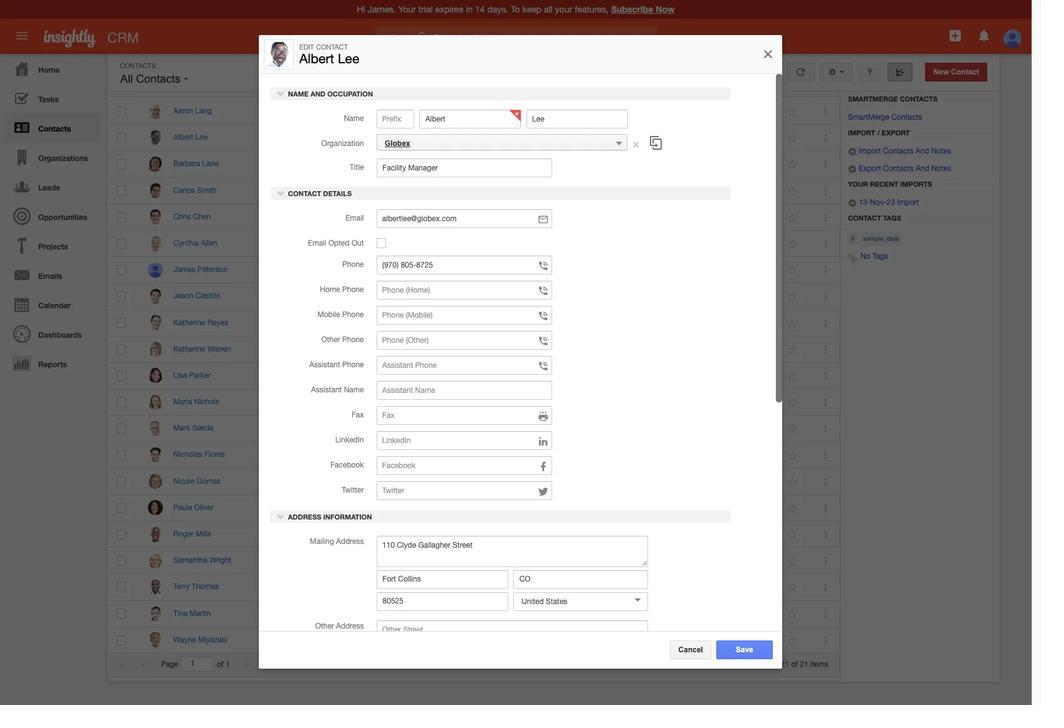 Task type: describe. For each thing, give the bounding box(es) containing it.
tina martin
[[173, 609, 211, 618]]

Search this list... text field
[[640, 63, 781, 82]]

home for home phone
[[320, 285, 341, 294]]

jcastillo@jakubowski.com
[[542, 292, 627, 301]]

(626)
[[419, 345, 435, 353]]

director inside cell
[[296, 503, 323, 512]]

(510) 266-3583
[[419, 371, 470, 380]]

tasks
[[38, 95, 59, 104]]

kat.warren@clampett.com cell
[[532, 337, 655, 363]]

ceo
[[296, 186, 312, 195]]

row containing lisa parker
[[107, 363, 840, 389]]

cynthia allen link
[[173, 239, 224, 248]]

twitter
[[342, 486, 364, 495]]

chris chen link
[[173, 212, 217, 221]]

miyazaki
[[198, 636, 227, 645]]

contacts up aaron
[[136, 73, 181, 85]]

carlos
[[173, 186, 195, 195]]

follow image for mnichols@parkerandco.com
[[787, 397, 799, 409]]

aaron lang link
[[173, 107, 218, 115]]

show sidebar image
[[896, 68, 905, 77]]

1 21 from the left
[[781, 660, 790, 669]]

recycle
[[861, 80, 894, 88]]

marksakda@ocair.com cell
[[532, 416, 655, 442]]

albert lee link
[[173, 133, 214, 142]]

blane@jakubowski.com
[[542, 160, 621, 168]]

smith
[[197, 186, 217, 195]]

contact down 13-
[[848, 214, 882, 222]]

smartmerge for smartmerge contacts
[[848, 113, 890, 122]]

row containing chris chen
[[107, 204, 840, 231]]

sample_data for carlos smith
[[667, 187, 703, 194]]

phone up (65)
[[418, 81, 441, 90]]

lisa parker link
[[173, 371, 217, 380]]

poliver@northumbria.edu
[[542, 503, 626, 512]]

text field image for linkedin
[[538, 435, 550, 448]]

(510)
[[419, 371, 435, 380]]

Twitter text field
[[377, 482, 553, 500]]

chris chen
[[173, 212, 211, 221]]

warren
[[207, 345, 231, 353]]

rogeramills@warbucks.com
[[542, 530, 634, 539]]

(65) 64367228 cell
[[409, 98, 532, 125]]

tina
[[173, 609, 188, 618]]

follow image for jcastillo@jakubowski.com
[[787, 291, 799, 303]]

james peterson
[[173, 265, 228, 274]]

opportunities link
[[3, 201, 100, 231]]

lparker@parkerandco.com
[[542, 371, 630, 380]]

carlossmith@warbucks.com cell
[[532, 178, 655, 204]]

martin
[[190, 609, 211, 618]]

Phone text field
[[377, 256, 553, 275]]

1 phone field image from the top
[[538, 260, 550, 272]]

(34) 622050858 cell
[[409, 310, 532, 337]]

name and occupation
[[287, 89, 373, 98]]

nicholas
[[173, 451, 202, 459]]

import contacts and notes link
[[848, 147, 952, 156]]

Email text field
[[377, 209, 553, 228]]

contacts down 'crm'
[[120, 62, 156, 70]]

new contact
[[934, 68, 980, 77]]

phone field image for assistant
[[538, 360, 550, 373]]

(410) 474-3433
[[419, 609, 470, 618]]

row containing katherine warren
[[107, 337, 840, 363]]

909-
[[437, 424, 453, 433]]

items
[[811, 660, 829, 669]]

information
[[324, 513, 372, 521]]

s
[[851, 234, 855, 242]]

contacts all contacts
[[120, 62, 184, 85]]

cancel button
[[671, 641, 712, 660]]

wayne
[[173, 636, 196, 645]]

follow image for marksakda@ocair.com
[[787, 424, 799, 435]]

Other Street text field
[[377, 620, 649, 652]]

title inside dialog
[[350, 163, 364, 172]]

(206) 499-1861 cell
[[409, 522, 532, 548]]

Last Name text field
[[527, 110, 628, 128]]

follow image for aaron.lang@clampett.com
[[787, 106, 799, 118]]

row containing carlos smith
[[107, 178, 840, 204]]

follow image for albertlee@globex.com
[[787, 132, 799, 144]]

(573) 957-9840 cell
[[409, 178, 532, 204]]

1 horizontal spatial export
[[882, 129, 910, 137]]

albert inside edit contact albert lee
[[300, 51, 335, 66]]

mark sakda
[[173, 424, 214, 433]]

×
[[633, 135, 641, 150]]

1623-
[[437, 503, 457, 512]]

2 21 from the left
[[800, 660, 809, 669]]

property manager cell for chen
[[286, 204, 409, 231]]

terry@globex.com cell
[[532, 575, 655, 601]]

First Name text field
[[420, 110, 522, 128]]

aaron lang
[[173, 107, 212, 115]]

23
[[887, 198, 895, 207]]

(562) 428-0032 cell
[[409, 284, 532, 310]]

Mailing State text field
[[514, 570, 649, 589]]

contacts down contacts
[[892, 113, 923, 122]]

nicholas.flores@clampett.com cell
[[532, 442, 655, 469]]

mobile phone
[[318, 310, 364, 319]]

facility
[[296, 133, 320, 142]]

property for chris chen
[[296, 212, 325, 221]]

aaron.lang@clampett.com cell
[[532, 98, 655, 125]]

contact right "new" at right
[[952, 68, 980, 77]]

1 - 21 of 21 items
[[770, 660, 829, 669]]

Mailing Street text field
[[377, 536, 649, 567]]

(419)
[[419, 160, 435, 168]]

albertlee@globex.com
[[542, 133, 616, 142]]

lisa
[[173, 371, 187, 380]]

mills
[[196, 530, 211, 539]]

0 horizontal spatial of
[[217, 660, 224, 669]]

paula oliver link
[[173, 503, 220, 512]]

follow image for james.peterson1902@gmail.com
[[787, 265, 799, 277]]

row group containing aaron lang
[[107, 98, 840, 654]]

1 vertical spatial export
[[859, 164, 882, 173]]

row containing mark sakda
[[107, 416, 840, 442]]

property manager cell for allen
[[286, 231, 409, 257]]

name up "fax"
[[344, 386, 364, 394]]

other for other address
[[316, 622, 335, 631]]

manager for lee
[[322, 133, 351, 142]]

manager up other phone
[[296, 318, 326, 327]]

(852) 26765046
[[419, 583, 471, 592]]

(852)
[[419, 583, 435, 592]]

follow image for carlossmith@warbucks.com
[[787, 185, 799, 197]]

0 vertical spatial address
[[289, 513, 322, 521]]

director cell for (206) 499-1861
[[286, 522, 409, 548]]

name up facility manager cell
[[344, 114, 364, 123]]

Phone (Other) text field
[[377, 331, 553, 350]]

ngomez@cyberdyne.com cell
[[532, 469, 655, 495]]

row containing james peterson
[[107, 257, 840, 284]]

0 horizontal spatial 1
[[226, 660, 230, 669]]

phone for mobile phone
[[343, 310, 364, 319]]

new contact link
[[926, 63, 988, 82]]

refresh list image
[[795, 68, 807, 77]]

474-
[[437, 609, 453, 618]]

follow image for tkmartin@sirius.com
[[787, 609, 799, 621]]

/
[[878, 129, 880, 137]]

smartmerge contacts link
[[848, 113, 923, 122]]

(970) 805-8725 cell
[[409, 125, 532, 151]]

-
[[776, 660, 779, 669]]

address for mailing address
[[337, 537, 364, 546]]

(626) 847-1294 cell
[[409, 337, 532, 363]]

phone for home phone
[[343, 285, 364, 294]]

64367228
[[433, 107, 467, 115]]

cynthia
[[173, 239, 199, 248]]

phone field image for fax
[[538, 410, 550, 423]]

of 1
[[217, 660, 230, 669]]

(44)
[[419, 451, 431, 459]]

castillo
[[196, 292, 221, 301]]

row containing paula oliver
[[107, 495, 840, 522]]

navigation containing home
[[0, 54, 100, 378]]

text field image for twitter
[[538, 485, 550, 498]]

(44) 207-123-4567
[[419, 451, 481, 459]]

samantha wright
[[173, 556, 231, 565]]

kreyes@globex.com cell
[[532, 310, 655, 337]]

name inside row
[[188, 81, 209, 90]]

no tags
[[861, 252, 888, 261]]

details
[[324, 189, 352, 198]]

kat.warren@clampett.com
[[542, 345, 629, 353]]

jason
[[173, 292, 194, 301]]

follow image for poliver@northumbria.edu
[[787, 503, 799, 515]]

manager up mobile
[[296, 292, 326, 301]]

chen
[[193, 212, 211, 221]]

row containing maria nichols
[[107, 389, 840, 416]]

director for mills
[[296, 530, 323, 539]]

subscribe now
[[611, 4, 675, 14]]

home phone
[[320, 285, 364, 294]]

property manager for allen
[[296, 239, 357, 248]]

all inside contacts all contacts
[[120, 73, 133, 85]]

(334) 909-1658 cell
[[409, 416, 532, 442]]

dashboards
[[38, 330, 82, 340]]

smartmerge contacts
[[848, 113, 923, 122]]

reports link
[[3, 349, 100, 378]]

(419) 176-2116 cell
[[409, 151, 532, 178]]

sample_data for paula oliver
[[667, 504, 703, 512]]

albertlee@globex.com cell
[[532, 125, 655, 151]]

3433
[[453, 609, 470, 618]]

follow image for chrisochen@kinggroup.com
[[787, 212, 799, 224]]

barbara lane link
[[173, 160, 225, 168]]

director for warren
[[296, 345, 323, 353]]

address information
[[287, 513, 372, 521]]

Facebook text field
[[377, 457, 553, 475]]

notifications image
[[977, 28, 992, 43]]

Mailing Postal Code text field
[[377, 592, 509, 611]]

13-nov-23 import link
[[848, 198, 920, 207]]

home for home
[[38, 65, 60, 75]]

follow image inside samantha wright 'row'
[[787, 556, 799, 568]]

crm
[[107, 30, 139, 46]]

row containing full name
[[107, 73, 840, 97]]

leads link
[[3, 172, 100, 201]]

4369
[[457, 503, 474, 512]]

lee inside row
[[195, 133, 208, 142]]

Title text field
[[377, 158, 553, 177]]

phone field image for mobile
[[538, 310, 550, 322]]

(34)
[[419, 318, 431, 327]]

chris
[[173, 212, 191, 221]]

emails link
[[3, 260, 100, 290]]



Task type: locate. For each thing, give the bounding box(es) containing it.
10 row from the top
[[107, 310, 840, 337]]

8 follow image from the top
[[787, 582, 799, 594]]

chrisochen@kinggroup.com cell
[[532, 204, 655, 231]]

11 row from the top
[[107, 337, 840, 363]]

follow image for lparker@parkerandco.com
[[787, 371, 799, 383]]

mnichols@parkerandco.com
[[542, 398, 637, 406]]

katherine up lisa parker
[[173, 345, 205, 353]]

nicole gomez
[[173, 477, 221, 486]]

2 vertical spatial email
[[308, 239, 327, 248]]

chevron down image
[[277, 89, 285, 98], [277, 512, 285, 521]]

text field image up poliver@northumbria.edu
[[538, 485, 550, 498]]

albert lee
[[173, 133, 208, 142]]

1 property manager cell from the top
[[286, 204, 409, 231]]

export contacts and notes link
[[848, 164, 952, 173]]

row containing tina martin
[[107, 601, 840, 628]]

0 vertical spatial email
[[541, 81, 561, 90]]

phone down other phone
[[343, 361, 364, 369]]

(573)
[[419, 186, 435, 195]]

globex
[[385, 139, 411, 148]]

follow image for kat.warren@clampett.com
[[787, 344, 799, 356]]

follow image for nicholas.flores@clampett.com
[[787, 450, 799, 462]]

tags
[[873, 252, 888, 261]]

0 vertical spatial text field image
[[538, 435, 550, 448]]

1 down miyazaki
[[226, 660, 230, 669]]

sakda
[[192, 424, 214, 433]]

tags
[[884, 214, 902, 222]]

lee up occupation
[[338, 51, 360, 66]]

phone down out
[[343, 260, 364, 269]]

projects
[[38, 242, 68, 251]]

and for import contacts and notes
[[916, 147, 930, 156]]

full name
[[173, 81, 209, 90]]

1 horizontal spatial 1
[[770, 660, 774, 669]]

recycle bin
[[861, 80, 908, 88]]

globex link
[[377, 135, 628, 151]]

close image
[[763, 47, 775, 62]]

324-
[[437, 477, 453, 486]]

Phone (Home) text field
[[377, 281, 553, 300]]

katherine warren link
[[173, 345, 238, 353]]

2 phone field image from the top
[[538, 310, 550, 322]]

notes up export contacts and notes
[[932, 147, 952, 156]]

opportunities
[[38, 213, 87, 222]]

ceo cell
[[286, 178, 409, 204]]

(970)
[[419, 133, 435, 142]]

1 vertical spatial and
[[916, 164, 930, 173]]

phone
[[418, 81, 441, 90], [343, 260, 364, 269], [343, 285, 364, 294], [343, 310, 364, 319], [343, 336, 364, 344], [343, 361, 364, 369]]

home up mobile
[[320, 285, 341, 294]]

11 follow image from the top
[[787, 450, 799, 462]]

rogeramills@warbucks.com cell
[[532, 522, 655, 548]]

(714) 324-9472 cell
[[409, 469, 532, 495]]

jcastillo@jakubowski.com cell
[[532, 284, 655, 310]]

2 property manager from the top
[[296, 239, 357, 248]]

1 vertical spatial katherine
[[173, 345, 205, 353]]

1 vertical spatial assistant
[[312, 386, 342, 394]]

1 vertical spatial all
[[120, 73, 133, 85]]

1 katherine from the top
[[173, 318, 205, 327]]

9 row from the top
[[107, 284, 840, 310]]

import / export
[[848, 129, 910, 137]]

contact inside edit contact albert lee
[[316, 43, 348, 51]]

0 horizontal spatial 21
[[781, 660, 790, 669]]

14 row from the top
[[107, 416, 840, 442]]

email left opted
[[308, 239, 327, 248]]

1 smartmerge from the top
[[848, 95, 898, 103]]

LinkedIn text field
[[377, 431, 553, 450]]

26765046
[[437, 583, 471, 592]]

follow image for rogeramills@warbucks.com
[[787, 529, 799, 541]]

recycle bin link
[[848, 80, 914, 90]]

property manager cell
[[286, 204, 409, 231], [286, 231, 409, 257]]

17 row from the top
[[107, 495, 840, 522]]

phone field image up kreyes@globex.com
[[538, 285, 550, 297]]

sample_data inside "link"
[[864, 235, 899, 242]]

export up your
[[859, 164, 882, 173]]

2 katherine from the top
[[173, 345, 205, 353]]

mnichols@parkerandco.com cell
[[532, 389, 655, 416]]

name right full
[[188, 81, 209, 90]]

import down /
[[859, 147, 881, 156]]

1 director cell from the top
[[286, 337, 409, 363]]

and up export contacts and notes
[[916, 147, 930, 156]]

phone field image
[[538, 260, 550, 272], [538, 310, 550, 322], [538, 335, 550, 347], [538, 360, 550, 373]]

3 text field image from the top
[[538, 485, 550, 498]]

row
[[107, 73, 840, 97], [107, 98, 840, 125], [107, 125, 840, 151], [107, 151, 840, 178], [107, 178, 840, 204], [107, 204, 840, 231], [107, 231, 840, 257], [107, 257, 840, 284], [107, 284, 840, 310], [107, 310, 840, 337], [107, 337, 840, 363], [107, 363, 840, 389], [107, 389, 840, 416], [107, 416, 840, 442], [107, 442, 840, 469], [107, 469, 840, 495], [107, 495, 840, 522], [107, 522, 840, 548], [107, 575, 840, 601], [107, 601, 840, 628]]

director cell down 'mobile phone'
[[286, 337, 409, 363]]

nicholas flores link
[[173, 451, 231, 459]]

2 chevron down image from the top
[[277, 512, 285, 521]]

and for export contacts and notes
[[916, 164, 930, 173]]

2 smartmerge from the top
[[848, 113, 890, 122]]

chevron down image left address information
[[277, 512, 285, 521]]

805-
[[437, 133, 453, 142]]

james.peterson1902@gmail.com cell
[[532, 257, 655, 284]]

3 director from the top
[[296, 530, 323, 539]]

occupation
[[328, 89, 373, 98]]

email inside row
[[541, 81, 561, 90]]

1 follow image from the top
[[787, 106, 799, 118]]

1 vertical spatial smartmerge
[[848, 113, 890, 122]]

lane
[[202, 160, 219, 168]]

fax
[[352, 411, 364, 420]]

assistant down assistant phone
[[312, 386, 342, 394]]

smartmerge down the recycle
[[848, 95, 898, 103]]

1 horizontal spatial albert
[[300, 51, 335, 66]]

phone field image up jcastillo@jakubowski.com
[[538, 260, 550, 272]]

edit contact albert lee
[[300, 43, 360, 66]]

Search all data.... text field
[[412, 26, 659, 49]]

0 vertical spatial property
[[296, 212, 325, 221]]

0 vertical spatial lee
[[338, 51, 360, 66]]

1 horizontal spatial all
[[386, 33, 396, 43]]

12 follow image from the top
[[787, 609, 799, 621]]

dialog containing albert lee
[[259, 35, 783, 706]]

contact
[[316, 43, 348, 51], [952, 68, 980, 77], [289, 189, 322, 198], [848, 214, 882, 222]]

contact right the edit
[[316, 43, 348, 51]]

phone field image
[[538, 285, 550, 297], [538, 410, 550, 423]]

1 director from the top
[[296, 345, 323, 353]]

0 vertical spatial director cell
[[286, 337, 409, 363]]

1 chevron down image from the top
[[277, 89, 285, 98]]

poliver@northumbria.edu cell
[[532, 495, 655, 522]]

jason castillo
[[173, 292, 221, 301]]

follow image for terry@globex.com
[[787, 582, 799, 594]]

albert up the and
[[300, 51, 335, 66]]

3 phone field image from the top
[[538, 335, 550, 347]]

manager cell
[[286, 284, 409, 310], [286, 310, 409, 337]]

(078) 1623-4369
[[419, 503, 474, 512]]

title inside row
[[296, 81, 311, 90]]

1 notes from the top
[[932, 147, 952, 156]]

director down address information
[[296, 530, 323, 539]]

home inside home link
[[38, 65, 60, 75]]

row containing nicholas flores
[[107, 442, 840, 469]]

1 manager cell from the top
[[286, 284, 409, 310]]

1 horizontal spatial of
[[325, 503, 331, 512]]

linkedin
[[336, 436, 364, 445]]

phone right mobile
[[343, 310, 364, 319]]

1 property manager from the top
[[296, 212, 357, 221]]

20 row from the top
[[107, 601, 840, 628]]

0 vertical spatial katherine
[[173, 318, 205, 327]]

manager up home phone
[[327, 239, 357, 248]]

lee down lang
[[195, 133, 208, 142]]

assistant name
[[312, 386, 364, 394]]

facility manager cell
[[286, 125, 409, 151]]

sample_data link
[[861, 232, 902, 245]]

chevron down image for mailing address
[[277, 512, 285, 521]]

property manager down contact details
[[296, 212, 357, 221]]

4567
[[464, 451, 481, 459]]

15 row from the top
[[107, 442, 840, 469]]

text field image
[[538, 435, 550, 448], [538, 460, 550, 473], [538, 485, 550, 498]]

2 property from the top
[[296, 239, 325, 248]]

6 follow image from the top
[[787, 529, 799, 541]]

director cell down the information
[[286, 522, 409, 548]]

of
[[325, 503, 331, 512], [217, 660, 224, 669], [792, 660, 798, 669]]

phone field image down kreyes@globex.com
[[538, 335, 550, 347]]

phone for assistant phone
[[343, 361, 364, 369]]

phone up 'mobile phone'
[[343, 285, 364, 294]]

(44) 207-123-4567 cell
[[409, 442, 532, 469]]

follow image inside wayne miyazaki row
[[787, 635, 799, 647]]

dialog
[[259, 35, 783, 706]]

contacts up your recent imports
[[884, 164, 914, 173]]

1 vertical spatial property
[[296, 239, 325, 248]]

(714) 324-9472
[[419, 477, 470, 486]]

2 vertical spatial text field image
[[538, 485, 550, 498]]

2116
[[453, 160, 470, 168]]

2 notes from the top
[[932, 164, 952, 173]]

manager
[[322, 133, 351, 142], [327, 212, 357, 221], [327, 239, 357, 248], [296, 292, 326, 301], [296, 318, 326, 327]]

21 left items
[[800, 660, 809, 669]]

5 follow image from the top
[[787, 265, 799, 277]]

12 row from the top
[[107, 363, 840, 389]]

1 vertical spatial email
[[346, 214, 364, 223]]

lisa parker
[[173, 371, 211, 380]]

lee inside edit contact albert lee
[[338, 51, 360, 66]]

text field image for facebook
[[538, 460, 550, 473]]

address for other address
[[337, 622, 364, 631]]

page
[[161, 660, 178, 669]]

follow image
[[787, 132, 799, 144], [787, 185, 799, 197], [787, 212, 799, 224], [787, 238, 799, 250], [787, 265, 799, 277], [787, 291, 799, 303], [787, 318, 799, 330], [787, 344, 799, 356], [787, 397, 799, 409], [787, 424, 799, 435], [787, 450, 799, 462], [787, 609, 799, 621], [787, 635, 799, 647]]

phone for other phone
[[343, 336, 364, 344]]

1 vertical spatial home
[[320, 285, 341, 294]]

19 row from the top
[[107, 575, 840, 601]]

nicole
[[173, 477, 195, 486]]

0 horizontal spatial lee
[[195, 133, 208, 142]]

0153
[[453, 398, 470, 406]]

1 vertical spatial lee
[[195, 133, 208, 142]]

1 horizontal spatial home
[[320, 285, 341, 294]]

assistant for assistant phone
[[310, 361, 341, 369]]

email
[[541, 81, 561, 90], [346, 214, 364, 223], [308, 239, 327, 248]]

notes for export contacts and notes
[[932, 164, 952, 173]]

chevron down image for name
[[277, 89, 285, 98]]

subscribe
[[611, 4, 654, 14]]

2 manager cell from the top
[[286, 310, 409, 337]]

(497) 889-1015 cell
[[409, 204, 532, 231]]

contacts up organizations link
[[38, 124, 71, 134]]

0 vertical spatial property manager
[[296, 212, 357, 221]]

1 vertical spatial title
[[350, 163, 364, 172]]

lparker@parkerandco.com cell
[[532, 363, 655, 389]]

nicole gomez link
[[173, 477, 227, 486]]

(410) 474-3433 cell
[[409, 601, 532, 628]]

notes up imports
[[932, 164, 952, 173]]

director of recruiting cell
[[286, 495, 409, 522]]

2 horizontal spatial email
[[541, 81, 561, 90]]

13-
[[859, 198, 871, 207]]

18 row from the top
[[107, 522, 840, 548]]

7 follow image from the top
[[787, 556, 799, 568]]

2 property manager cell from the top
[[286, 231, 409, 257]]

row containing cynthia allen
[[107, 231, 840, 257]]

1 phone field image from the top
[[538, 285, 550, 297]]

property manager cell down details
[[286, 204, 409, 231]]

row containing roger mills
[[107, 522, 840, 548]]

1 vertical spatial albert
[[173, 133, 193, 142]]

chevron down image
[[277, 189, 285, 198]]

follow image for ngomez@cyberdyne.com
[[787, 476, 799, 488]]

0 vertical spatial director
[[296, 345, 323, 353]]

phone field image down jcastillo@jakubowski.com
[[538, 310, 550, 322]]

0 vertical spatial smartmerge
[[848, 95, 898, 103]]

manager for allen
[[327, 239, 357, 248]]

property manager for chen
[[296, 212, 357, 221]]

3 follow image from the top
[[787, 212, 799, 224]]

(419) 176-2116
[[419, 160, 470, 168]]

export right /
[[882, 129, 910, 137]]

8 row from the top
[[107, 257, 840, 284]]

marksakda@ocair.com
[[542, 424, 618, 433]]

carlos smith
[[173, 186, 217, 195]]

director
[[296, 345, 323, 353], [296, 503, 323, 512], [296, 530, 323, 539]]

0 horizontal spatial albert
[[173, 133, 193, 142]]

property manager up home phone
[[296, 239, 357, 248]]

1 vertical spatial director cell
[[286, 522, 409, 548]]

row containing aaron lang
[[107, 98, 840, 125]]

director up assistant phone
[[296, 345, 323, 353]]

(202) 555-0153 cell
[[409, 389, 532, 416]]

2 row from the top
[[107, 98, 840, 125]]

1015
[[453, 212, 470, 221]]

import for import contacts and notes
[[859, 147, 881, 156]]

(65) 64367228
[[419, 107, 467, 115]]

nicholas flores
[[173, 451, 225, 459]]

1 horizontal spatial title
[[350, 163, 364, 172]]

text field image down marksakda@ocair.com
[[538, 435, 550, 448]]

contact details
[[287, 189, 352, 198]]

mark
[[173, 424, 190, 433]]

row containing barbara lane
[[107, 151, 840, 178]]

import left /
[[848, 129, 876, 137]]

5 follow image from the top
[[787, 503, 799, 515]]

1 vertical spatial import
[[859, 147, 881, 156]]

7 row from the top
[[107, 231, 840, 257]]

tina martin link
[[173, 609, 217, 618]]

2 director cell from the top
[[286, 522, 409, 548]]

0 vertical spatial all
[[386, 33, 396, 43]]

Assistant Phone text field
[[377, 356, 553, 375]]

6 follow image from the top
[[787, 291, 799, 303]]

1 horizontal spatial email
[[346, 214, 364, 223]]

None checkbox
[[117, 80, 126, 90], [117, 107, 126, 117], [117, 133, 126, 143], [117, 159, 126, 169], [117, 186, 126, 196], [117, 212, 126, 222], [117, 239, 126, 249], [117, 265, 126, 275], [117, 318, 126, 328], [117, 371, 126, 381], [117, 398, 126, 408], [117, 424, 126, 434], [117, 450, 126, 461], [117, 530, 126, 540], [117, 583, 126, 593], [117, 609, 126, 619], [117, 80, 126, 90], [117, 107, 126, 117], [117, 133, 126, 143], [117, 159, 126, 169], [117, 186, 126, 196], [117, 212, 126, 222], [117, 239, 126, 249], [117, 265, 126, 275], [117, 318, 126, 328], [117, 371, 126, 381], [117, 398, 126, 408], [117, 424, 126, 434], [117, 450, 126, 461], [117, 530, 126, 540], [117, 583, 126, 593], [117, 609, 126, 619]]

phone field image up marksakda@ocair.com
[[538, 410, 550, 423]]

0 horizontal spatial all
[[120, 73, 133, 85]]

4 phone field image from the top
[[538, 360, 550, 373]]

2 vertical spatial address
[[337, 622, 364, 631]]

1 property from the top
[[296, 212, 325, 221]]

of right -
[[792, 660, 798, 669]]

row containing albert lee
[[107, 125, 840, 151]]

2 vertical spatial import
[[898, 198, 920, 207]]

0 horizontal spatial home
[[38, 65, 60, 75]]

blane@jakubowski.com cell
[[532, 151, 655, 178]]

1 vertical spatial other
[[316, 622, 335, 631]]

0 vertical spatial and
[[916, 147, 930, 156]]

name
[[188, 81, 209, 90], [289, 89, 309, 98], [344, 114, 364, 123], [344, 386, 364, 394]]

and up imports
[[916, 164, 930, 173]]

albert down aaron
[[173, 133, 193, 142]]

6 row from the top
[[107, 204, 840, 231]]

1 vertical spatial chevron down image
[[277, 512, 285, 521]]

row containing katherine reyes
[[107, 310, 840, 337]]

2 phone field image from the top
[[538, 410, 550, 423]]

1 vertical spatial phone field image
[[538, 410, 550, 423]]

smartmerge up /
[[848, 113, 890, 122]]

copy phone and address details from linked organization image
[[649, 137, 664, 149]]

4 follow image from the top
[[787, 238, 799, 250]]

other phone
[[322, 336, 364, 344]]

terry thomas
[[173, 583, 219, 592]]

0 vertical spatial export
[[882, 129, 910, 137]]

1 horizontal spatial lee
[[338, 51, 360, 66]]

1 row from the top
[[107, 73, 840, 97]]

1 text field image from the top
[[538, 435, 550, 448]]

director up address information
[[296, 503, 323, 512]]

sample_data inside wayne miyazaki row
[[667, 636, 703, 644]]

director cell for (626) 847-1294
[[286, 337, 409, 363]]

(65)
[[419, 107, 431, 115]]

of up address information
[[325, 503, 331, 512]]

0 horizontal spatial export
[[859, 164, 882, 173]]

sample_data for wayne miyazaki
[[667, 636, 703, 644]]

Prefix text field
[[377, 110, 415, 128]]

barbara lane
[[173, 160, 219, 168]]

of down miyazaki
[[217, 660, 224, 669]]

samantha wright row
[[107, 548, 840, 575]]

(202) 555-0153
[[419, 398, 470, 406]]

4 row from the top
[[107, 151, 840, 178]]

0 vertical spatial assistant
[[310, 361, 341, 369]]

3 follow image from the top
[[787, 371, 799, 383]]

katherine down jason
[[173, 318, 205, 327]]

contact right chevron down image
[[289, 189, 322, 198]]

list
[[678, 81, 692, 90]]

email up last name text box
[[541, 81, 561, 90]]

title down the edit
[[296, 81, 311, 90]]

2 horizontal spatial of
[[792, 660, 798, 669]]

calendar link
[[3, 290, 100, 319]]

0 vertical spatial chevron down image
[[277, 89, 285, 98]]

row group
[[107, 98, 840, 654]]

property down contact details
[[296, 212, 325, 221]]

1 follow image from the top
[[787, 132, 799, 144]]

428-
[[437, 292, 453, 301]]

home
[[38, 65, 60, 75], [320, 285, 341, 294]]

email up out
[[346, 214, 364, 223]]

manager cell up 'mobile phone'
[[286, 284, 409, 310]]

499-
[[437, 530, 453, 539]]

16 row from the top
[[107, 469, 840, 495]]

cell
[[286, 98, 409, 125], [655, 98, 778, 125], [655, 125, 778, 151], [286, 151, 409, 178], [655, 151, 778, 178], [655, 204, 778, 231], [409, 231, 532, 257], [532, 231, 655, 257], [655, 231, 778, 257], [286, 257, 409, 284], [409, 257, 532, 284], [655, 257, 778, 284], [655, 284, 778, 310], [655, 310, 778, 337], [655, 337, 778, 363], [286, 363, 409, 389], [655, 363, 778, 389], [286, 389, 409, 416], [655, 389, 778, 416], [286, 416, 409, 442], [655, 416, 778, 442], [286, 442, 409, 469], [655, 442, 778, 469], [286, 469, 409, 495], [655, 469, 778, 495], [655, 522, 778, 548], [286, 548, 409, 575], [409, 548, 532, 575], [532, 548, 655, 575], [655, 548, 778, 575], [286, 575, 409, 601], [655, 575, 778, 601], [286, 601, 409, 628], [655, 601, 778, 628], [286, 628, 409, 654], [409, 628, 532, 654], [532, 628, 655, 654]]

266-
[[437, 371, 453, 380]]

recruiting
[[333, 503, 368, 512]]

assistant up assistant name at the left bottom of the page
[[310, 361, 341, 369]]

phone field image for home phone
[[538, 285, 550, 297]]

title up ceo cell
[[350, 163, 364, 172]]

import for import / export
[[848, 129, 876, 137]]

contacts up the "export contacts and notes" link
[[883, 147, 914, 156]]

1 vertical spatial text field image
[[538, 460, 550, 473]]

manager for chen
[[327, 212, 357, 221]]

3 row from the top
[[107, 125, 840, 151]]

katherine for katherine warren
[[173, 345, 205, 353]]

home up tasks link
[[38, 65, 60, 75]]

assistant for assistant name
[[312, 386, 342, 394]]

new
[[934, 68, 949, 77]]

0 vertical spatial import
[[848, 129, 876, 137]]

james
[[173, 265, 196, 274]]

7 follow image from the top
[[787, 318, 799, 330]]

1 vertical spatial notes
[[932, 164, 952, 173]]

(334) 909-1658
[[419, 424, 470, 433]]

0 vertical spatial home
[[38, 65, 60, 75]]

13 follow image from the top
[[787, 635, 799, 647]]

0 vertical spatial title
[[296, 81, 311, 90]]

property left opted
[[296, 239, 325, 248]]

other for other phone
[[322, 336, 341, 344]]

projects link
[[3, 231, 100, 260]]

phone field image for other
[[538, 335, 550, 347]]

follow image
[[787, 106, 799, 118], [787, 159, 799, 171], [787, 371, 799, 383], [787, 476, 799, 488], [787, 503, 799, 515], [787, 529, 799, 541], [787, 556, 799, 568], [787, 582, 799, 594]]

4 follow image from the top
[[787, 476, 799, 488]]

10 follow image from the top
[[787, 424, 799, 435]]

name left the and
[[289, 89, 309, 98]]

5 row from the top
[[107, 178, 840, 204]]

ngomez@cyberdyne.com
[[542, 477, 627, 486]]

property manager cell up home phone
[[286, 231, 409, 257]]

phone field image down kat.warren@clampett.com
[[538, 360, 550, 373]]

(510) 266-3583 cell
[[409, 363, 532, 389]]

cancel
[[679, 646, 703, 655]]

tkmartin@sirius.com cell
[[532, 601, 655, 628]]

2 text field image from the top
[[538, 460, 550, 473]]

wayne miyazaki row
[[107, 628, 840, 654]]

director cell
[[286, 337, 409, 363], [286, 522, 409, 548]]

21 right -
[[781, 660, 790, 669]]

follow image for kreyes@globex.com
[[787, 318, 799, 330]]

text field image up ngomez@cyberdyne.com
[[538, 460, 550, 473]]

(852) 26765046 cell
[[409, 575, 532, 601]]

1 vertical spatial address
[[337, 537, 364, 546]]

row containing nicole gomez
[[107, 469, 840, 495]]

0 horizontal spatial email
[[308, 239, 327, 248]]

chevron down image left the and
[[277, 89, 285, 98]]

follow image for blane@jakubowski.com
[[787, 159, 799, 171]]

of inside cell
[[325, 503, 331, 512]]

manager inside cell
[[322, 133, 351, 142]]

(078) 1623-4369 cell
[[409, 495, 532, 522]]

manager cell down home phone
[[286, 310, 409, 337]]

1 vertical spatial director
[[296, 503, 323, 512]]

Assistant Name text field
[[377, 381, 553, 400]]

× button
[[633, 135, 641, 150]]

(078)
[[419, 503, 435, 512]]

import right 23
[[898, 198, 920, 207]]

Mailing City text field
[[377, 570, 509, 589]]

roger
[[173, 530, 194, 539]]

manager cell for (562) 428-0032
[[286, 284, 409, 310]]

nicholas.flores@clampett.com
[[542, 451, 642, 459]]

imports
[[901, 180, 933, 188]]

555-
[[437, 398, 453, 406]]

2 follow image from the top
[[787, 185, 799, 197]]

Fax text field
[[377, 406, 553, 425]]

13 row from the top
[[107, 389, 840, 416]]

home inside dialog
[[320, 285, 341, 294]]

manager cell for (34) 622050858
[[286, 310, 409, 337]]

property for cynthia allen
[[296, 239, 325, 248]]

gomez
[[197, 477, 221, 486]]

0 vertical spatial albert
[[300, 51, 335, 66]]

9 follow image from the top
[[787, 397, 799, 409]]

katherine for katherine reyes
[[173, 318, 205, 327]]

1 horizontal spatial 21
[[800, 660, 809, 669]]

export
[[882, 129, 910, 137], [859, 164, 882, 173]]

0 vertical spatial other
[[322, 336, 341, 344]]

all contacts button
[[117, 70, 192, 88]]

None checkbox
[[377, 238, 387, 248], [117, 292, 126, 302], [117, 345, 126, 355], [117, 477, 126, 487], [117, 503, 126, 513], [117, 556, 126, 566], [117, 636, 126, 646], [377, 238, 387, 248], [117, 292, 126, 302], [117, 345, 126, 355], [117, 477, 126, 487], [117, 503, 126, 513], [117, 556, 126, 566], [117, 636, 126, 646]]

2 vertical spatial director
[[296, 530, 323, 539]]

navigation
[[0, 54, 100, 378]]

1 left -
[[770, 660, 774, 669]]

manager right "facility"
[[322, 133, 351, 142]]

(562) 428-0032
[[419, 292, 470, 301]]

phone down 'mobile phone'
[[343, 336, 364, 344]]

no
[[861, 252, 871, 261]]

Phone (Mobile) text field
[[377, 306, 553, 325]]

smartmerge for smartmerge contacts
[[848, 95, 898, 103]]

notes for import contacts and notes
[[932, 147, 952, 156]]

2 director from the top
[[296, 503, 323, 512]]

0 vertical spatial notes
[[932, 147, 952, 156]]

manager down details
[[327, 212, 357, 221]]

row containing terry thomas
[[107, 575, 840, 601]]

2 follow image from the top
[[787, 159, 799, 171]]

0 horizontal spatial title
[[296, 81, 311, 90]]

row containing jason castillo
[[107, 284, 840, 310]]

8 follow image from the top
[[787, 344, 799, 356]]

1 vertical spatial property manager
[[296, 239, 357, 248]]

0 vertical spatial phone field image
[[538, 285, 550, 297]]



Task type: vqa. For each thing, say whether or not it's contained in the screenshot.
PM for anne.lynch@howeblanda.com
no



